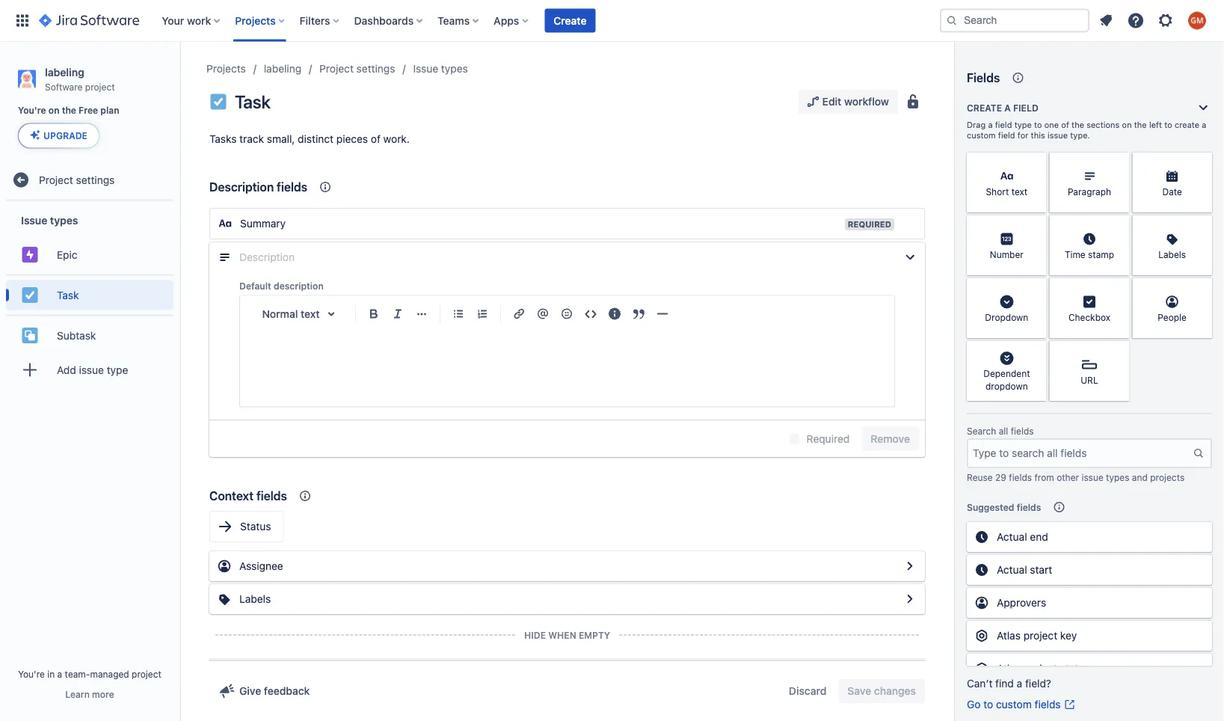 Task type: vqa. For each thing, say whether or not it's contained in the screenshot.
List for Team
no



Task type: locate. For each thing, give the bounding box(es) containing it.
settings image
[[1157, 12, 1175, 30]]

0 vertical spatial of
[[1062, 120, 1070, 130]]

projects
[[235, 14, 276, 27], [206, 62, 246, 75]]

bullet list ⌘⇧8 image
[[450, 305, 468, 323]]

upgrade button
[[19, 124, 99, 148]]

no restrictions image
[[904, 93, 922, 111]]

1 horizontal spatial of
[[1062, 120, 1070, 130]]

dropdown
[[986, 381, 1028, 392]]

field down the create a field
[[995, 120, 1013, 130]]

status
[[240, 520, 271, 533]]

more information about the context fields image down distinct
[[317, 178, 334, 196]]

0 vertical spatial you're
[[18, 105, 46, 116]]

you're in a team-managed project
[[18, 669, 161, 679]]

info panel image
[[606, 305, 624, 323]]

more information image
[[1110, 154, 1128, 172], [1110, 217, 1128, 235], [1110, 280, 1128, 298], [1028, 343, 1046, 361]]

of left 'work.'
[[371, 133, 381, 145]]

add issue type button
[[6, 355, 174, 385]]

issue right other
[[1082, 472, 1104, 482]]

bold ⌘b image
[[365, 305, 383, 323]]

actual start button
[[967, 555, 1213, 585]]

project settings down upgrade
[[39, 174, 115, 186]]

give
[[239, 685, 261, 697]]

the up "type."
[[1072, 120, 1085, 130]]

more information about the context fields image
[[317, 178, 334, 196], [296, 487, 314, 505]]

approvers
[[997, 597, 1047, 609]]

sections
[[1087, 120, 1120, 130]]

short text
[[986, 186, 1028, 197]]

project left key
[[1024, 629, 1058, 642]]

project settings inside 'link'
[[39, 174, 115, 186]]

give feedback button
[[209, 679, 319, 703]]

0 horizontal spatial create
[[554, 14, 587, 27]]

labels up people on the top
[[1159, 249, 1187, 260]]

dropdown
[[985, 312, 1029, 322]]

0 horizontal spatial the
[[62, 105, 76, 116]]

2 vertical spatial issue
[[1082, 472, 1104, 482]]

more information image for date
[[1193, 154, 1211, 172]]

primary element
[[9, 0, 940, 42]]

italic ⌘i image
[[389, 305, 407, 323]]

0 horizontal spatial issue types
[[21, 214, 78, 226]]

0 vertical spatial more information about the context fields image
[[317, 178, 334, 196]]

1 vertical spatial labels
[[239, 593, 271, 605]]

more information image up dependent
[[1028, 343, 1046, 361]]

search all fields
[[967, 426, 1034, 437]]

1 horizontal spatial types
[[441, 62, 468, 75]]

emoji image
[[558, 305, 576, 323]]

this
[[1031, 131, 1046, 140]]

fields left this link will be opened in a new tab icon
[[1035, 698, 1061, 711]]

open field configuration image
[[901, 590, 919, 608]]

the left free
[[62, 105, 76, 116]]

projects inside popup button
[[235, 14, 276, 27]]

to right go
[[984, 698, 994, 711]]

0 vertical spatial issue
[[413, 62, 438, 75]]

0 horizontal spatial types
[[50, 214, 78, 226]]

on right sections
[[1123, 120, 1132, 130]]

description
[[209, 180, 274, 194], [239, 251, 295, 263]]

atlas up can't find a field?
[[997, 662, 1021, 675]]

more information about the context fields image right context fields
[[296, 487, 314, 505]]

issue types
[[413, 62, 468, 75], [21, 214, 78, 226]]

give feedback
[[239, 685, 310, 697]]

description up the summary
[[209, 180, 274, 194]]

add issue type image
[[21, 361, 39, 379]]

labeling up software
[[45, 66, 84, 78]]

jira software image
[[39, 12, 139, 30], [39, 12, 139, 30]]

0 horizontal spatial task
[[57, 289, 79, 301]]

2 vertical spatial field
[[999, 131, 1016, 140]]

appswitcher icon image
[[13, 12, 31, 30]]

1 atlas from the top
[[997, 629, 1021, 642]]

1 horizontal spatial project
[[320, 62, 354, 75]]

0 vertical spatial custom
[[967, 131, 996, 140]]

1 horizontal spatial to
[[1035, 120, 1043, 130]]

track
[[240, 133, 264, 145]]

1 vertical spatial you're
[[18, 669, 45, 679]]

labeling inside labeling software project
[[45, 66, 84, 78]]

atlas inside atlas project key button
[[997, 629, 1021, 642]]

1 horizontal spatial more information about the context fields image
[[317, 178, 334, 196]]

sidebar navigation image
[[163, 60, 196, 90]]

1 vertical spatial type
[[107, 364, 128, 376]]

subtask link
[[6, 320, 174, 350]]

1 vertical spatial on
[[1123, 120, 1132, 130]]

0 vertical spatial projects
[[235, 14, 276, 27]]

context
[[209, 489, 254, 503]]

create right apps dropdown button
[[554, 14, 587, 27]]

more information image for dropdown
[[1028, 280, 1046, 298]]

more information image for checkbox
[[1110, 280, 1128, 298]]

task inside 'group'
[[57, 289, 79, 301]]

type inside "drag a field type to one of the sections on the left to create a custom field for this issue type."
[[1015, 120, 1032, 130]]

feedback
[[264, 685, 310, 697]]

you're up upgrade button
[[18, 105, 46, 116]]

on up upgrade button
[[49, 105, 59, 116]]

0 vertical spatial description
[[209, 180, 274, 194]]

create for create
[[554, 14, 587, 27]]

fields up the summary
[[277, 180, 308, 194]]

atlas for atlas project status
[[997, 662, 1021, 675]]

hide when empty
[[524, 630, 610, 640]]

fields up status
[[256, 489, 287, 503]]

2 actual from the top
[[997, 564, 1028, 576]]

banner
[[0, 0, 1225, 42]]

time stamp
[[1065, 249, 1115, 260]]

0 horizontal spatial settings
[[76, 174, 115, 186]]

0 vertical spatial type
[[1015, 120, 1032, 130]]

type.
[[1071, 131, 1091, 140]]

project settings down "dashboards"
[[320, 62, 395, 75]]

0 horizontal spatial more information about the context fields image
[[296, 487, 314, 505]]

search image
[[946, 15, 958, 27]]

issue down teams
[[413, 62, 438, 75]]

labeling link
[[264, 60, 302, 78]]

issue right add
[[79, 364, 104, 376]]

to
[[1035, 120, 1043, 130], [1165, 120, 1173, 130], [984, 698, 994, 711]]

more information image for paragraph
[[1110, 154, 1128, 172]]

reuse
[[967, 472, 993, 482]]

project up the plan
[[85, 81, 115, 92]]

atlas
[[997, 629, 1021, 642], [997, 662, 1021, 675]]

a down "more information about the fields" icon
[[1005, 102, 1011, 113]]

1 vertical spatial field
[[995, 120, 1013, 130]]

project down upgrade button
[[39, 174, 73, 186]]

your
[[162, 14, 184, 27]]

link image
[[510, 305, 528, 323]]

text
[[1012, 186, 1028, 197], [301, 307, 320, 320]]

0 vertical spatial required
[[848, 220, 892, 229]]

0 horizontal spatial type
[[107, 364, 128, 376]]

task right issue type icon
[[235, 91, 271, 112]]

29
[[996, 472, 1007, 482]]

subtask
[[57, 329, 96, 341]]

1 vertical spatial actual
[[997, 564, 1028, 576]]

actual left start
[[997, 564, 1028, 576]]

work.
[[384, 133, 410, 145]]

you're left in
[[18, 669, 45, 679]]

text right short on the right
[[1012, 186, 1028, 197]]

suggested
[[967, 502, 1015, 512]]

from
[[1035, 472, 1055, 482]]

in
[[47, 669, 55, 679]]

more information image up paragraph
[[1110, 154, 1128, 172]]

type
[[1015, 120, 1032, 130], [107, 364, 128, 376]]

can't
[[967, 677, 993, 690]]

1 vertical spatial of
[[371, 133, 381, 145]]

task
[[235, 91, 271, 112], [57, 289, 79, 301]]

issue inside 'button'
[[79, 364, 104, 376]]

fields right all
[[1011, 426, 1034, 437]]

0 vertical spatial project settings link
[[320, 60, 395, 78]]

type down subtask 'link'
[[107, 364, 128, 376]]

learn
[[65, 689, 90, 699]]

project settings link
[[320, 60, 395, 78], [6, 165, 174, 195]]

0 vertical spatial settings
[[357, 62, 395, 75]]

create inside create button
[[554, 14, 587, 27]]

type up for at the top
[[1015, 120, 1032, 130]]

1 actual from the top
[[997, 531, 1028, 543]]

labeling for labeling
[[264, 62, 302, 75]]

more information about the suggested fields image
[[1051, 498, 1069, 516]]

the left 'left'
[[1135, 120, 1147, 130]]

1 vertical spatial text
[[301, 307, 320, 320]]

a right find
[[1017, 677, 1023, 690]]

types left and
[[1106, 472, 1130, 482]]

1 horizontal spatial project settings link
[[320, 60, 395, 78]]

1 vertical spatial task
[[57, 289, 79, 301]]

2 atlas from the top
[[997, 662, 1021, 675]]

0 vertical spatial project settings
[[320, 62, 395, 75]]

close field configuration image
[[901, 248, 919, 266]]

1 horizontal spatial text
[[1012, 186, 1028, 197]]

0 vertical spatial atlas
[[997, 629, 1021, 642]]

2 you're from the top
[[18, 669, 45, 679]]

more information image for short text
[[1028, 154, 1046, 172]]

0 horizontal spatial issue
[[79, 364, 104, 376]]

labels down assignee
[[239, 593, 271, 605]]

1 vertical spatial projects
[[206, 62, 246, 75]]

create up drag
[[967, 102, 1002, 113]]

project settings
[[320, 62, 395, 75], [39, 174, 115, 186]]

custom inside "drag a field type to one of the sections on the left to create a custom field for this issue type."
[[967, 131, 996, 140]]

you're for you're in a team-managed project
[[18, 669, 45, 679]]

1 horizontal spatial task
[[235, 91, 271, 112]]

0 horizontal spatial project settings
[[39, 174, 115, 186]]

project
[[85, 81, 115, 92], [1024, 629, 1058, 642], [1024, 662, 1058, 675], [132, 669, 161, 679]]

1 horizontal spatial labeling
[[264, 62, 302, 75]]

1 horizontal spatial project settings
[[320, 62, 395, 75]]

0 vertical spatial on
[[49, 105, 59, 116]]

mention image
[[534, 305, 552, 323]]

project settings link down upgrade
[[6, 165, 174, 195]]

issue types down teams
[[413, 62, 468, 75]]

Search field
[[940, 9, 1090, 33]]

end
[[1030, 531, 1049, 543]]

atlas project status button
[[967, 654, 1213, 684]]

date
[[1163, 186, 1183, 197]]

1 vertical spatial more information about the context fields image
[[296, 487, 314, 505]]

of inside "drag a field type to one of the sections on the left to create a custom field for this issue type."
[[1062, 120, 1070, 130]]

types down teams
[[441, 62, 468, 75]]

learn more
[[65, 689, 114, 699]]

to right 'left'
[[1165, 120, 1173, 130]]

text inside popup button
[[301, 307, 320, 320]]

field left for at the top
[[999, 131, 1016, 140]]

issue down one
[[1048, 131, 1068, 140]]

1 horizontal spatial on
[[1123, 120, 1132, 130]]

add issue type
[[57, 364, 128, 376]]

1 horizontal spatial settings
[[357, 62, 395, 75]]

1 horizontal spatial issue types
[[413, 62, 468, 75]]

empty
[[579, 630, 610, 640]]

code snippet image
[[582, 305, 600, 323]]

0 horizontal spatial of
[[371, 133, 381, 145]]

projects
[[1151, 472, 1185, 482]]

1 vertical spatial description
[[239, 251, 295, 263]]

projects up labeling link
[[235, 14, 276, 27]]

banner containing your work
[[0, 0, 1225, 42]]

group containing issue types
[[6, 201, 174, 394]]

issue
[[413, 62, 438, 75], [21, 214, 47, 226]]

0 vertical spatial issue
[[1048, 131, 1068, 140]]

actual inside actual start button
[[997, 564, 1028, 576]]

0 vertical spatial text
[[1012, 186, 1028, 197]]

to up this
[[1035, 120, 1043, 130]]

field for drag
[[995, 120, 1013, 130]]

suggested fields
[[967, 502, 1042, 512]]

field for create
[[1014, 102, 1039, 113]]

1 horizontal spatial create
[[967, 102, 1002, 113]]

issue up epic link
[[21, 214, 47, 226]]

1 vertical spatial create
[[967, 102, 1002, 113]]

more information image down stamp
[[1110, 280, 1128, 298]]

dashboards
[[354, 14, 414, 27]]

task down epic
[[57, 289, 79, 301]]

0 horizontal spatial labels
[[239, 593, 271, 605]]

issue types up epic
[[21, 214, 78, 226]]

1 vertical spatial project settings
[[39, 174, 115, 186]]

issue type icon image
[[209, 93, 227, 111]]

2 vertical spatial types
[[1106, 472, 1130, 482]]

0 horizontal spatial text
[[301, 307, 320, 320]]

projects up issue type icon
[[206, 62, 246, 75]]

stamp
[[1089, 249, 1115, 260]]

0 horizontal spatial labeling
[[45, 66, 84, 78]]

2 horizontal spatial to
[[1165, 120, 1173, 130]]

atlas inside atlas project status button
[[997, 662, 1021, 675]]

1 horizontal spatial labels
[[1159, 249, 1187, 260]]

custom down drag
[[967, 131, 996, 140]]

description up the default
[[239, 251, 295, 263]]

project settings link down "dashboards"
[[320, 60, 395, 78]]

actual
[[997, 531, 1028, 543], [997, 564, 1028, 576]]

actual left 'end'
[[997, 531, 1028, 543]]

text down description
[[301, 307, 320, 320]]

1 vertical spatial issue
[[21, 214, 47, 226]]

labeling down projects popup button
[[264, 62, 302, 75]]

task group
[[6, 274, 174, 314]]

discard button
[[780, 679, 836, 703]]

more information image up stamp
[[1110, 217, 1128, 235]]

actual inside button
[[997, 531, 1028, 543]]

1 horizontal spatial issue
[[1048, 131, 1068, 140]]

other
[[1057, 472, 1080, 482]]

0 vertical spatial field
[[1014, 102, 1039, 113]]

settings down upgrade
[[76, 174, 115, 186]]

default
[[239, 281, 271, 291]]

0 vertical spatial actual
[[997, 531, 1028, 543]]

issue types link
[[413, 60, 468, 78]]

1 horizontal spatial type
[[1015, 120, 1032, 130]]

custom down can't find a field?
[[996, 698, 1032, 711]]

all
[[999, 426, 1009, 437]]

on
[[49, 105, 59, 116], [1123, 120, 1132, 130]]

this link will be opened in a new tab image
[[1064, 699, 1076, 711]]

more information image for time stamp
[[1110, 217, 1128, 235]]

types up epic
[[50, 214, 78, 226]]

0 horizontal spatial project settings link
[[6, 165, 174, 195]]

1 vertical spatial settings
[[76, 174, 115, 186]]

0 horizontal spatial on
[[49, 105, 59, 116]]

settings
[[357, 62, 395, 75], [76, 174, 115, 186]]

your work button
[[157, 9, 226, 33]]

project down the filters popup button
[[320, 62, 354, 75]]

labeling for labeling software project
[[45, 66, 84, 78]]

tasks track small, distinct pieces of work.
[[209, 133, 410, 145]]

apps button
[[489, 9, 534, 33]]

of right one
[[1062, 120, 1070, 130]]

add
[[57, 364, 76, 376]]

0 horizontal spatial project
[[39, 174, 73, 186]]

short
[[986, 186, 1009, 197]]

1 vertical spatial issue
[[79, 364, 104, 376]]

managed
[[90, 669, 129, 679]]

more information image
[[1028, 154, 1046, 172], [1193, 154, 1211, 172], [1028, 217, 1046, 235], [1193, 217, 1211, 235], [1028, 280, 1046, 298], [1193, 280, 1211, 298]]

2 horizontal spatial issue
[[1082, 472, 1104, 482]]

0 vertical spatial create
[[554, 14, 587, 27]]

atlas down approvers
[[997, 629, 1021, 642]]

1 you're from the top
[[18, 105, 46, 116]]

plan
[[101, 105, 119, 116]]

teams button
[[433, 9, 485, 33]]

project right managed on the bottom left
[[132, 669, 161, 679]]

field up for at the top
[[1014, 102, 1039, 113]]

0 vertical spatial labels
[[1159, 249, 1187, 260]]

more formatting image
[[413, 305, 431, 323]]

settings down "dashboards"
[[357, 62, 395, 75]]

quote image
[[630, 305, 648, 323]]

1 vertical spatial atlas
[[997, 662, 1021, 675]]

more information image for people
[[1193, 280, 1211, 298]]

a
[[1005, 102, 1011, 113], [988, 120, 993, 130], [1202, 120, 1207, 130], [57, 669, 62, 679], [1017, 677, 1023, 690]]

group
[[6, 201, 174, 394]]

you're on the free plan
[[18, 105, 119, 116]]



Task type: describe. For each thing, give the bounding box(es) containing it.
1 vertical spatial custom
[[996, 698, 1032, 711]]

epic link
[[6, 240, 174, 270]]

actual for actual end
[[997, 531, 1028, 543]]

0 vertical spatial project
[[320, 62, 354, 75]]

project inside labeling software project
[[85, 81, 115, 92]]

type inside 'button'
[[107, 364, 128, 376]]

projects button
[[231, 9, 291, 33]]

0 vertical spatial types
[[441, 62, 468, 75]]

can't find a field?
[[967, 677, 1052, 690]]

1 vertical spatial required
[[807, 432, 850, 445]]

hide
[[524, 630, 546, 640]]

actual start
[[997, 564, 1053, 576]]

people
[[1158, 312, 1187, 322]]

1 vertical spatial types
[[50, 214, 78, 226]]

field?
[[1026, 677, 1052, 690]]

teams
[[438, 14, 470, 27]]

start
[[1030, 564, 1053, 576]]

create button
[[545, 9, 596, 33]]

and
[[1132, 472, 1148, 482]]

free
[[79, 105, 98, 116]]

labeling software project
[[45, 66, 115, 92]]

0 horizontal spatial to
[[984, 698, 994, 711]]

actual for actual start
[[997, 564, 1028, 576]]

actual end
[[997, 531, 1049, 543]]

divider image
[[654, 305, 672, 323]]

a right drag
[[988, 120, 993, 130]]

fields left more information about the suggested fields image
[[1017, 502, 1042, 512]]

edit workflow
[[823, 95, 889, 108]]

atlas project key
[[997, 629, 1077, 642]]

your work
[[162, 14, 211, 27]]

1 horizontal spatial the
[[1072, 120, 1085, 130]]

atlas for atlas project key
[[997, 629, 1021, 642]]

dependent
[[984, 368, 1030, 379]]

on inside "drag a field type to one of the sections on the left to create a custom field for this issue type."
[[1123, 120, 1132, 130]]

create a field
[[967, 102, 1039, 113]]

description for description
[[239, 251, 295, 263]]

description
[[274, 281, 324, 291]]

fields right "29"
[[1009, 472, 1032, 482]]

drag a field type to one of the sections on the left to create a custom field for this issue type.
[[967, 120, 1207, 140]]

upgrade
[[43, 130, 87, 141]]

normal text button
[[255, 297, 349, 330]]

0 vertical spatial task
[[235, 91, 271, 112]]

context fields
[[209, 489, 287, 503]]

fields
[[967, 71, 1000, 85]]

more information image for labels
[[1193, 217, 1211, 235]]

reuse 29 fields from other issue types and projects
[[967, 472, 1185, 482]]

filters
[[300, 14, 330, 27]]

numbered list ⌘⇧7 image
[[474, 305, 491, 323]]

text for normal text
[[301, 307, 320, 320]]

discard
[[789, 685, 827, 697]]

time
[[1065, 249, 1086, 260]]

more information about the context fields image for description fields
[[317, 178, 334, 196]]

open field configuration image
[[901, 557, 919, 575]]

work
[[187, 14, 211, 27]]

labels button
[[209, 584, 925, 614]]

more information about the fields image
[[1009, 69, 1027, 87]]

1 horizontal spatial issue
[[413, 62, 438, 75]]

text for short text
[[1012, 186, 1028, 197]]

dashboards button
[[350, 9, 429, 33]]

1 vertical spatial issue types
[[21, 214, 78, 226]]

dependent dropdown
[[984, 368, 1030, 392]]

approvers button
[[967, 588, 1213, 618]]

project up field?
[[1024, 662, 1058, 675]]

software
[[45, 81, 83, 92]]

drag
[[967, 120, 986, 130]]

1 vertical spatial project
[[39, 174, 73, 186]]

2 horizontal spatial the
[[1135, 120, 1147, 130]]

projects link
[[206, 60, 246, 78]]

normal text
[[262, 307, 320, 320]]

small,
[[267, 133, 295, 145]]

help image
[[1127, 12, 1145, 30]]

edit
[[823, 95, 842, 108]]

a right create
[[1202, 120, 1207, 130]]

search
[[967, 426, 997, 437]]

learn more button
[[65, 688, 114, 700]]

more information about the context fields image for context fields
[[296, 487, 314, 505]]

1 vertical spatial project settings link
[[6, 165, 174, 195]]

for
[[1018, 131, 1029, 140]]

Type to search all fields text field
[[969, 440, 1193, 467]]

assignee button
[[209, 551, 925, 581]]

go to custom fields link
[[967, 697, 1076, 712]]

projects for projects popup button
[[235, 14, 276, 27]]

more information image for number
[[1028, 217, 1046, 235]]

your profile and settings image
[[1189, 12, 1207, 30]]

normal
[[262, 307, 298, 320]]

2 horizontal spatial types
[[1106, 472, 1130, 482]]

team-
[[65, 669, 90, 679]]

assignee
[[239, 560, 283, 572]]

default description
[[239, 281, 324, 291]]

pieces
[[337, 133, 368, 145]]

go
[[967, 698, 981, 711]]

you're for you're on the free plan
[[18, 105, 46, 116]]

paragraph
[[1068, 186, 1112, 197]]

status
[[1061, 662, 1090, 675]]

task link
[[6, 280, 174, 310]]

0 vertical spatial issue types
[[413, 62, 468, 75]]

issue inside "drag a field type to one of the sections on the left to create a custom field for this issue type."
[[1048, 131, 1068, 140]]

apps
[[494, 14, 519, 27]]

edit workflow button
[[799, 90, 898, 114]]

create
[[1175, 120, 1200, 130]]

filters button
[[295, 9, 345, 33]]

more information image for dependent dropdown
[[1028, 343, 1046, 361]]

actual end button
[[967, 522, 1213, 552]]

distinct
[[298, 133, 334, 145]]

create for create a field
[[967, 102, 1002, 113]]

summary
[[240, 217, 286, 230]]

description for description fields
[[209, 180, 274, 194]]

key
[[1061, 629, 1077, 642]]

labels inside button
[[239, 593, 271, 605]]

left
[[1150, 120, 1163, 130]]

projects for projects 'link'
[[206, 62, 246, 75]]

0 horizontal spatial issue
[[21, 214, 47, 226]]

checkbox
[[1069, 312, 1111, 322]]

go to custom fields
[[967, 698, 1061, 711]]

notifications image
[[1097, 12, 1115, 30]]

a right in
[[57, 669, 62, 679]]

when
[[548, 630, 577, 640]]

epic
[[57, 248, 77, 261]]

more
[[92, 689, 114, 699]]



